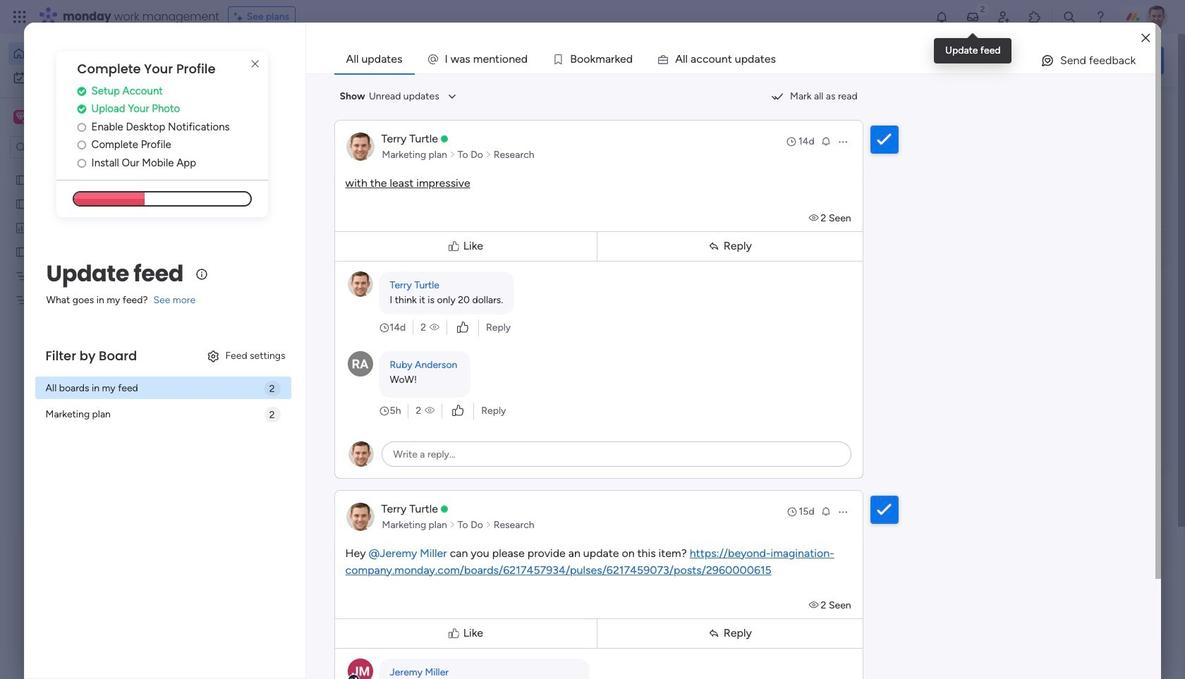 Task type: describe. For each thing, give the bounding box(es) containing it.
2 circle o image from the top
[[77, 158, 86, 169]]

1 vertical spatial v2 like image
[[452, 403, 464, 419]]

1 public board image from the top
[[15, 173, 28, 186]]

circle o image
[[77, 122, 86, 133]]

help image
[[1094, 10, 1108, 24]]

close image
[[1142, 33, 1150, 43]]

2 image
[[977, 1, 989, 17]]

invite members image
[[997, 10, 1011, 24]]

v2 seen image for bottom v2 like image
[[425, 404, 435, 418]]

0 horizontal spatial add to favorites image
[[418, 431, 433, 445]]

2 public board image from the top
[[15, 197, 28, 210]]

Search in workspace field
[[30, 139, 118, 156]]

public dashboard image
[[15, 221, 28, 234]]

select product image
[[13, 10, 27, 24]]

slider arrow image
[[485, 148, 492, 162]]

1 circle o image from the top
[[77, 140, 86, 151]]

notifications image
[[935, 10, 949, 24]]

quick search results list box
[[218, 132, 919, 492]]

terry turtle image
[[1146, 6, 1169, 28]]

options image
[[837, 136, 849, 147]]

0 vertical spatial v2 like image
[[457, 320, 469, 336]]

check circle image
[[77, 104, 86, 115]]

1 workspace image from the left
[[13, 109, 28, 125]]

dapulse x slim image
[[1143, 102, 1160, 119]]

search everything image
[[1063, 10, 1077, 24]]

monday marketplace image
[[1028, 10, 1042, 24]]



Task type: vqa. For each thing, say whether or not it's contained in the screenshot.
bottommost heading
no



Task type: locate. For each thing, give the bounding box(es) containing it.
contact sales element
[[953, 650, 1164, 680]]

3 public board image from the top
[[15, 245, 28, 258]]

0 vertical spatial v2 seen image
[[430, 321, 440, 335]]

v2 seen image
[[430, 321, 440, 335], [425, 404, 435, 418], [809, 599, 821, 611]]

workspace selection element
[[13, 109, 118, 127]]

remove from favorites image
[[418, 258, 433, 272]]

getting started element
[[953, 514, 1164, 571]]

2 workspace image from the left
[[16, 109, 25, 125]]

option down search in workspace field
[[0, 167, 180, 170]]

circle o image
[[77, 140, 86, 151], [77, 158, 86, 169]]

2 vertical spatial v2 seen image
[[809, 599, 821, 611]]

tab
[[334, 45, 415, 73]]

give feedback image
[[1041, 54, 1055, 68]]

2 element
[[360, 531, 377, 548]]

1 vertical spatial add to favorites image
[[418, 431, 433, 445]]

circle o image down search in workspace field
[[77, 158, 86, 169]]

dapulse x slim image
[[247, 56, 264, 73]]

2 vertical spatial public board image
[[15, 245, 28, 258]]

public dashboard image
[[697, 258, 713, 273]]

see plans image
[[234, 9, 247, 25]]

option up check circle image
[[8, 66, 171, 89]]

0 vertical spatial public board image
[[15, 173, 28, 186]]

1 vertical spatial circle o image
[[77, 158, 86, 169]]

1 vertical spatial option
[[8, 66, 171, 89]]

0 vertical spatial option
[[8, 42, 171, 65]]

1 vertical spatial v2 seen image
[[425, 404, 435, 418]]

update feed image
[[966, 10, 980, 24]]

option
[[8, 42, 171, 65], [8, 66, 171, 89], [0, 167, 180, 170]]

close recently visited image
[[218, 115, 235, 132]]

add to favorites image
[[649, 258, 663, 272], [418, 431, 433, 445]]

0 vertical spatial circle o image
[[77, 140, 86, 151]]

slider arrow image
[[449, 148, 456, 162], [449, 518, 456, 532], [485, 518, 492, 532]]

circle o image down circle o icon
[[77, 140, 86, 151]]

v2 bolt switch image
[[1074, 53, 1082, 68]]

v2 seen image for top v2 like image
[[430, 321, 440, 335]]

v2 seen image
[[809, 212, 821, 224]]

workspace image
[[13, 109, 28, 125], [16, 109, 25, 125]]

check circle image
[[77, 86, 86, 97]]

reminder image
[[820, 135, 832, 146]]

0 vertical spatial add to favorites image
[[649, 258, 663, 272]]

help center element
[[953, 582, 1164, 638]]

public board image
[[466, 258, 482, 273]]

v2 user feedback image
[[964, 52, 975, 68]]

public board image
[[15, 173, 28, 186], [15, 197, 28, 210], [15, 245, 28, 258]]

tab list
[[334, 45, 1156, 73]]

1 horizontal spatial add to favorites image
[[649, 258, 663, 272]]

1 vertical spatial public board image
[[15, 197, 28, 210]]

option up check circle icon
[[8, 42, 171, 65]]

list box
[[0, 165, 180, 502]]

2 vertical spatial option
[[0, 167, 180, 170]]

v2 like image
[[457, 320, 469, 336], [452, 403, 464, 419]]



